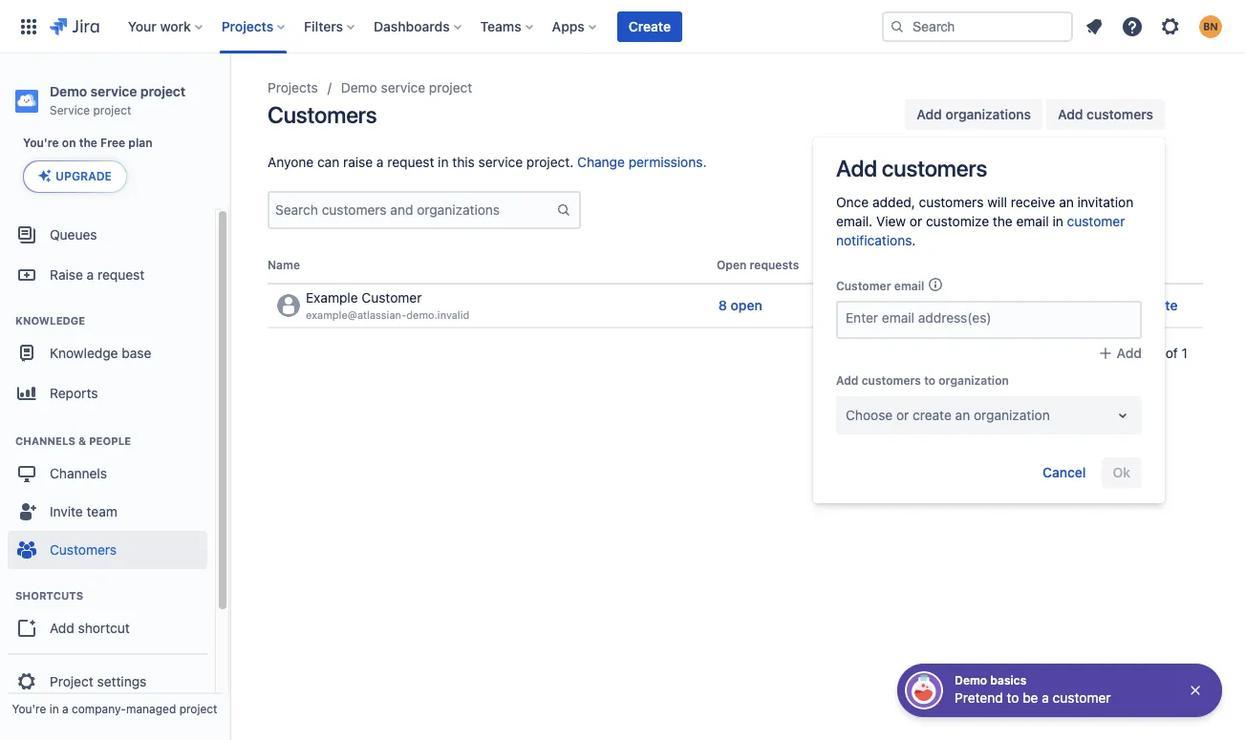 Task type: locate. For each thing, give the bounding box(es) containing it.
1 horizontal spatial 1
[[1156, 345, 1162, 361]]

8 open
[[719, 297, 762, 313]]

customers down projects link
[[268, 101, 377, 128]]

1-1 of 1
[[1144, 345, 1188, 361]]

1 horizontal spatial invite
[[1143, 297, 1178, 313]]

demo inside demo service project service project
[[50, 83, 87, 99]]

requests right open
[[750, 258, 799, 272]]

close image
[[1188, 683, 1203, 699]]

projects right work
[[221, 18, 273, 34]]

invite inside the invite team popup button
[[50, 503, 83, 519]]

an right create
[[955, 407, 970, 424]]

add organizations button
[[905, 99, 1043, 130]]

0 horizontal spatial invite
[[50, 503, 83, 519]]

change
[[577, 154, 625, 170]]

choose or create an organization
[[846, 407, 1050, 424]]

customers
[[268, 101, 377, 128], [50, 541, 117, 558]]

1 vertical spatial customers
[[50, 541, 117, 558]]

customize
[[926, 213, 989, 229]]

projects
[[221, 18, 273, 34], [268, 79, 318, 96]]

0 horizontal spatial in
[[49, 702, 59, 717]]

1 vertical spatial knowledge
[[50, 345, 118, 361]]

add image
[[1098, 346, 1113, 361]]

customer up example@atlassian-
[[362, 290, 422, 306]]

1 horizontal spatial requests
[[908, 258, 958, 272]]

group
[[8, 208, 207, 741]]

1 vertical spatial customer
[[1053, 690, 1111, 706]]

upgrade
[[55, 169, 112, 183]]

choose
[[846, 407, 893, 424]]

knowledge inside 'knowledge base' link
[[50, 345, 118, 361]]

in left this
[[438, 154, 449, 170]]

0 horizontal spatial email
[[894, 279, 924, 294]]

1 vertical spatial invite
[[50, 503, 83, 519]]

view
[[876, 213, 906, 229]]

jira image
[[50, 15, 99, 38], [50, 15, 99, 38]]

project up free
[[93, 103, 131, 118]]

raise
[[343, 154, 373, 170]]

add left 1- at the right top of page
[[1113, 345, 1142, 361]]

0 horizontal spatial the
[[79, 136, 97, 150]]

1 right "of"
[[1182, 345, 1188, 361]]

channels down &
[[50, 465, 107, 481]]

help image
[[1121, 15, 1144, 38]]

banner
[[0, 0, 1245, 54]]

customer
[[836, 279, 891, 294], [362, 290, 422, 306]]

1 vertical spatial projects
[[268, 79, 318, 96]]

0 vertical spatial projects
[[221, 18, 273, 34]]

0 vertical spatial request
[[387, 154, 434, 170]]

service inside demo service project service project
[[90, 83, 137, 99]]

0 vertical spatial customer
[[1067, 213, 1125, 229]]

requests up the info image
[[908, 258, 958, 272]]

customer notifications link
[[836, 213, 1125, 248]]

in down project
[[49, 702, 59, 717]]

service up free
[[90, 83, 137, 99]]

1 vertical spatial to
[[1007, 690, 1019, 706]]

1 vertical spatial add customers
[[836, 155, 987, 182]]

add customers up "added,"
[[836, 155, 987, 182]]

banner containing your work
[[0, 0, 1245, 54]]

to left "be"
[[1007, 690, 1019, 706]]

to up create
[[924, 374, 936, 388]]

an
[[1059, 194, 1074, 210], [955, 407, 970, 424]]

create button
[[617, 11, 682, 42]]

email down closed requests
[[894, 279, 924, 294]]

the right on
[[79, 136, 97, 150]]

None text field
[[846, 406, 849, 425]]

once
[[836, 194, 869, 210]]

0 vertical spatial email
[[1016, 213, 1049, 229]]

add down shortcuts
[[50, 620, 74, 636]]

demo.invalid
[[406, 309, 470, 321]]

organization
[[939, 374, 1009, 388], [974, 407, 1050, 424]]

0 horizontal spatial customers
[[50, 541, 117, 558]]

request up search customers and organizations text field
[[387, 154, 434, 170]]

service for demo service project
[[381, 79, 425, 96]]

0 horizontal spatial requests
[[750, 258, 799, 272]]

0 horizontal spatial an
[[955, 407, 970, 424]]

reports link
[[8, 373, 207, 415]]

you're
[[23, 136, 59, 150], [12, 702, 46, 717]]

appswitcher icon image
[[17, 15, 40, 38]]

1 vertical spatial or
[[896, 407, 909, 424]]

you're left on
[[23, 136, 59, 150]]

add customers up invitation
[[1058, 106, 1154, 122]]

settings image
[[1159, 15, 1182, 38]]

request down queues link
[[98, 266, 144, 282]]

0 vertical spatial an
[[1059, 194, 1074, 210]]

create
[[913, 407, 952, 424]]

add left organizations
[[917, 106, 942, 122]]

1 vertical spatial channels
[[50, 465, 107, 481]]

0 horizontal spatial add customers
[[836, 155, 987, 182]]

customer right "be"
[[1053, 690, 1111, 706]]

0 vertical spatial knowledge
[[15, 314, 85, 327]]

1 horizontal spatial an
[[1059, 194, 1074, 210]]

request
[[387, 154, 434, 170], [98, 266, 144, 282]]

channels button
[[8, 455, 207, 493]]

0 vertical spatial add customers
[[1058, 106, 1154, 122]]

2 requests from the left
[[908, 258, 958, 272]]

invited
[[1018, 297, 1059, 313]]

settings
[[97, 673, 147, 690]]

example@atlassian-
[[306, 309, 406, 321]]

add organizations
[[917, 106, 1031, 122]]

the down "will"
[[993, 213, 1013, 229]]

resend
[[1093, 297, 1140, 313]]

or up the .
[[910, 213, 922, 229]]

1 horizontal spatial demo
[[341, 79, 377, 96]]

projects inside popup button
[[221, 18, 273, 34]]

organization up cancel
[[974, 407, 1050, 424]]

projects button
[[216, 11, 293, 42]]

an right receive
[[1059, 194, 1074, 210]]

project settings
[[50, 673, 147, 690]]

demo up 'service'
[[50, 83, 87, 99]]

in for email
[[1053, 213, 1064, 229]]

reports
[[50, 385, 98, 401]]

0 horizontal spatial demo
[[50, 83, 87, 99]]

email
[[1016, 213, 1049, 229], [894, 279, 924, 294]]

1 left "of"
[[1156, 345, 1162, 361]]

service down the dashboards
[[381, 79, 425, 96]]

0 horizontal spatial request
[[98, 266, 144, 282]]

channels left &
[[15, 435, 76, 447]]

2 horizontal spatial demo
[[955, 674, 987, 688]]

channels for channels & people
[[15, 435, 76, 447]]

an inside once added, customers will receive an invitation email.
[[1059, 194, 1074, 210]]

customers up 'customize'
[[919, 194, 984, 210]]

1 horizontal spatial request
[[387, 154, 434, 170]]

0 horizontal spatial service
[[90, 83, 137, 99]]

1 horizontal spatial in
[[438, 154, 449, 170]]

invite left team
[[50, 503, 83, 519]]

invite
[[1143, 297, 1178, 313], [50, 503, 83, 519]]

demo inside demo basics pretend to be a customer
[[955, 674, 987, 688]]

1 horizontal spatial service
[[381, 79, 425, 96]]

project
[[429, 79, 472, 96], [140, 83, 186, 99], [93, 103, 131, 118], [179, 702, 217, 717]]

project up plan
[[140, 83, 186, 99]]

in
[[438, 154, 449, 170], [1053, 213, 1064, 229], [49, 702, 59, 717]]

demo service project link
[[341, 76, 472, 99]]

you're on the free plan
[[23, 136, 152, 150]]

a inside demo basics pretend to be a customer
[[1042, 690, 1049, 706]]

of
[[1166, 345, 1178, 361]]

company-
[[72, 702, 126, 717]]

Enter email address(es) text field
[[836, 301, 1142, 339]]

customer down invitation
[[1067, 213, 1125, 229]]

example
[[306, 290, 358, 306]]

notifications
[[836, 232, 912, 248]]

1 requests from the left
[[750, 258, 799, 272]]

8 open link
[[719, 296, 762, 315]]

service right this
[[478, 154, 523, 170]]

receive
[[1011, 194, 1055, 210]]

work
[[160, 18, 191, 34]]

0 vertical spatial invite
[[1143, 297, 1178, 313]]

0 horizontal spatial 1
[[868, 297, 875, 313]]

0 horizontal spatial to
[[924, 374, 936, 388]]

0 vertical spatial or
[[910, 213, 922, 229]]

0 vertical spatial in
[[438, 154, 449, 170]]

or left create
[[896, 407, 909, 424]]

email down receive
[[1016, 213, 1049, 229]]

organization up choose or create an organization
[[939, 374, 1009, 388]]

1
[[868, 297, 875, 313], [1156, 345, 1162, 361], [1182, 345, 1188, 361]]

you're left company-
[[12, 702, 46, 717]]

raise
[[50, 266, 83, 282]]

demo service project service project
[[50, 83, 186, 118]]

0 vertical spatial you're
[[23, 136, 59, 150]]

customers down invite team
[[50, 541, 117, 558]]

1 closed link
[[868, 296, 920, 315]]

project inside the demo service project link
[[429, 79, 472, 96]]

0 vertical spatial channels
[[15, 435, 76, 447]]

1 vertical spatial in
[[1053, 213, 1064, 229]]

will
[[987, 194, 1007, 210]]

requests
[[750, 258, 799, 272], [908, 258, 958, 272]]

invite inside resend invite button
[[1143, 297, 1178, 313]]

1 horizontal spatial to
[[1007, 690, 1019, 706]]

pretend
[[955, 690, 1003, 706]]

projects right sidebar navigation image
[[268, 79, 318, 96]]

1 down customer email in the right top of the page
[[868, 297, 875, 313]]

upgrade button
[[24, 162, 126, 192]]

demo up pretend
[[955, 674, 987, 688]]

customers
[[1087, 106, 1154, 122], [882, 155, 987, 182], [919, 194, 984, 210], [862, 374, 921, 388]]

customer down closed
[[836, 279, 891, 294]]

your work
[[128, 18, 191, 34]]

0 horizontal spatial customer
[[362, 290, 422, 306]]

customers down help 'icon'
[[1087, 106, 1154, 122]]

to
[[924, 374, 936, 388], [1007, 690, 1019, 706]]

project down primary element
[[429, 79, 472, 96]]

apps
[[552, 18, 585, 34]]

1 vertical spatial the
[[993, 213, 1013, 229]]

knowledge base
[[50, 345, 151, 361]]

add
[[917, 106, 942, 122], [1058, 106, 1083, 122], [836, 155, 877, 182], [1113, 345, 1142, 361], [836, 374, 859, 388], [50, 620, 74, 636]]

invite right resend
[[1143, 297, 1178, 313]]

2 horizontal spatial in
[[1053, 213, 1064, 229]]

channels
[[15, 435, 76, 447], [50, 465, 107, 481]]

cancel
[[1043, 465, 1086, 481]]

channels inside popup button
[[50, 465, 107, 481]]

0 vertical spatial the
[[79, 136, 97, 150]]

knowledge down raise
[[15, 314, 85, 327]]

1 vertical spatial you're
[[12, 702, 46, 717]]

demo right projects link
[[341, 79, 377, 96]]

name
[[268, 258, 300, 272]]

service for demo service project service project
[[90, 83, 137, 99]]

the
[[79, 136, 97, 150], [993, 213, 1013, 229]]

knowledge up reports
[[50, 345, 118, 361]]

1 horizontal spatial add customers
[[1058, 106, 1154, 122]]

can
[[317, 154, 340, 170]]

search image
[[890, 19, 905, 34]]

0 vertical spatial customers
[[268, 101, 377, 128]]

customers link
[[8, 531, 207, 570]]

base
[[122, 345, 151, 361]]

in down receive
[[1053, 213, 1064, 229]]

your profile and settings image
[[1199, 15, 1222, 38]]

add customers inside button
[[1058, 106, 1154, 122]]



Task type: vqa. For each thing, say whether or not it's contained in the screenshot.
more inside Board insights dialog
no



Task type: describe. For each thing, give the bounding box(es) containing it.
filters button
[[298, 11, 362, 42]]

channels & people group
[[8, 415, 207, 575]]

2 horizontal spatial 1
[[1182, 345, 1188, 361]]

invite team
[[50, 503, 117, 519]]

demo for demo service project
[[341, 79, 377, 96]]

projects link
[[268, 76, 318, 99]]

raise a request link
[[8, 256, 207, 294]]

open
[[731, 297, 762, 313]]

customer inside example customer example@atlassian-demo.invalid
[[362, 290, 422, 306]]

resend invite button
[[1093, 296, 1178, 315]]

Search field
[[882, 11, 1073, 42]]

to inside demo basics pretend to be a customer
[[1007, 690, 1019, 706]]

customer inside demo basics pretend to be a customer
[[1053, 690, 1111, 706]]

1 horizontal spatial customer
[[836, 279, 891, 294]]

customers inside once added, customers will receive an invitation email.
[[919, 194, 984, 210]]

0 vertical spatial organization
[[939, 374, 1009, 388]]

projects for projects popup button
[[221, 18, 273, 34]]

you're for you're in a company-managed project
[[12, 702, 46, 717]]

you're in a company-managed project
[[12, 702, 217, 717]]

project settings link
[[8, 661, 207, 703]]

requests for open requests
[[750, 258, 799, 272]]

cancel button
[[1031, 458, 1098, 489]]

teams button
[[475, 11, 541, 42]]

create
[[629, 18, 671, 34]]

closed requests
[[866, 258, 958, 272]]

8
[[719, 297, 727, 313]]

customer email
[[836, 279, 924, 294]]

1 horizontal spatial the
[[993, 213, 1013, 229]]

free
[[100, 136, 125, 150]]

plan
[[128, 136, 152, 150]]

team
[[87, 503, 117, 519]]

2 vertical spatial in
[[49, 702, 59, 717]]

demo basics pretend to be a customer
[[955, 674, 1111, 706]]

raise a request
[[50, 266, 144, 282]]

1-
[[1144, 345, 1156, 361]]

teams
[[480, 18, 522, 34]]

shortcuts group
[[8, 570, 207, 654]]

1 closed
[[868, 297, 920, 313]]

shortcuts
[[15, 590, 83, 602]]

1 vertical spatial request
[[98, 266, 144, 282]]

be
[[1023, 690, 1038, 706]]

customer inside customer notifications
[[1067, 213, 1125, 229]]

added,
[[873, 194, 915, 210]]

knowledge for knowledge
[[15, 314, 85, 327]]

add shortcut button
[[8, 610, 207, 648]]

resend invite
[[1093, 297, 1178, 313]]

demo for demo service project service project
[[50, 83, 87, 99]]

project
[[50, 673, 93, 690]]

primary element
[[11, 0, 882, 53]]

project.
[[527, 154, 574, 170]]

requests for closed requests
[[908, 258, 958, 272]]

add up once on the right of the page
[[836, 155, 877, 182]]

anyone can raise a request in this service project. change permissions.
[[268, 154, 707, 170]]

managed
[[126, 702, 176, 717]]

closed
[[878, 297, 920, 313]]

dashboards
[[374, 18, 450, 34]]

filters
[[304, 18, 343, 34]]

1 horizontal spatial email
[[1016, 213, 1049, 229]]

demo for demo basics pretend to be a customer
[[955, 674, 987, 688]]

add customers button
[[1046, 99, 1165, 130]]

this
[[452, 154, 475, 170]]

change permissions. link
[[577, 154, 707, 170]]

your
[[128, 18, 157, 34]]

project right managed
[[179, 702, 217, 717]]

or for choose
[[896, 407, 909, 424]]

open
[[717, 258, 747, 272]]

anyone
[[268, 154, 314, 170]]

info image
[[924, 273, 947, 296]]

knowledge group
[[8, 294, 207, 420]]

you're for you're on the free plan
[[23, 136, 59, 150]]

your work button
[[122, 11, 210, 42]]

Search customers and organizations text field
[[270, 193, 556, 227]]

add up choose
[[836, 374, 859, 388]]

people
[[89, 435, 131, 447]]

closed
[[866, 258, 905, 272]]

customers up choose
[[862, 374, 921, 388]]

on
[[62, 136, 76, 150]]

notifications image
[[1083, 15, 1106, 38]]

customers inside button
[[1087, 106, 1154, 122]]

customers inside channels & people group
[[50, 541, 117, 558]]

knowledge for knowledge base
[[50, 345, 118, 361]]

email.
[[836, 213, 873, 229]]

2 horizontal spatial service
[[478, 154, 523, 170]]

view or customize the email in
[[876, 213, 1067, 229]]

permissions.
[[629, 154, 707, 170]]

add right organizations
[[1058, 106, 1083, 122]]

add inside shortcuts group
[[50, 620, 74, 636]]

demo service project
[[341, 79, 472, 96]]

1 vertical spatial an
[[955, 407, 970, 424]]

1 vertical spatial organization
[[974, 407, 1050, 424]]

invitation
[[1078, 194, 1134, 210]]

in for request
[[438, 154, 449, 170]]

channels for channels
[[50, 465, 107, 481]]

once added, customers will receive an invitation email.
[[836, 194, 1134, 229]]

knowledge base link
[[8, 334, 207, 373]]

.
[[912, 232, 916, 248]]

example customer example@atlassian-demo.invalid
[[306, 290, 470, 321]]

queues
[[50, 226, 97, 242]]

add shortcut
[[50, 620, 130, 636]]

or for view
[[910, 213, 922, 229]]

sidebar navigation image
[[208, 76, 250, 115]]

1 horizontal spatial customers
[[268, 101, 377, 128]]

group containing queues
[[8, 208, 207, 741]]

dashboards button
[[368, 11, 469, 42]]

add button
[[1098, 344, 1142, 363]]

customers up "added,"
[[882, 155, 987, 182]]

open requests
[[717, 258, 799, 272]]

open image
[[1111, 404, 1134, 427]]

service
[[50, 103, 90, 118]]

queues link
[[8, 214, 207, 256]]

basics
[[990, 674, 1027, 688]]

&
[[78, 435, 86, 447]]

projects for projects link
[[268, 79, 318, 96]]

apps button
[[546, 11, 604, 42]]

0 vertical spatial to
[[924, 374, 936, 388]]

1 vertical spatial email
[[894, 279, 924, 294]]

add customers to organization
[[836, 374, 1009, 388]]

shortcut
[[78, 620, 130, 636]]



